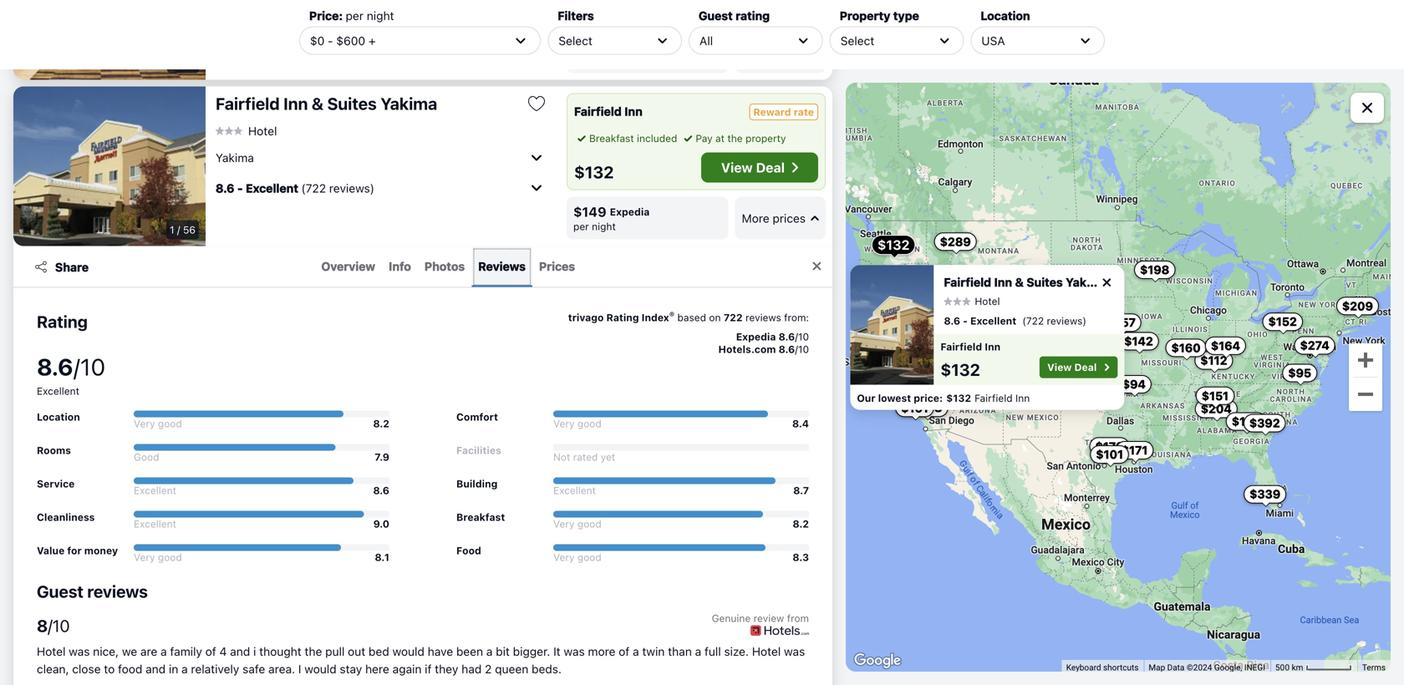 Task type: describe. For each thing, give the bounding box(es) containing it.
$95 button
[[1283, 364, 1318, 383]]

a left bit
[[487, 645, 493, 659]]

more
[[588, 645, 616, 659]]

bigger.
[[513, 645, 551, 659]]

2 horizontal spatial -
[[964, 315, 968, 327]]

overview
[[321, 259, 376, 273]]

$164 button
[[1206, 337, 1247, 355]]

1 horizontal spatial $159 button
[[1227, 413, 1267, 431]]

very good for food
[[554, 552, 602, 564]]

photos
[[425, 259, 465, 273]]

yet
[[601, 452, 616, 463]]

yakima button
[[216, 144, 547, 171]]

terms link
[[1363, 663, 1386, 673]]

$339
[[1250, 488, 1281, 502]]

$289
[[940, 235, 971, 249]]

0 vertical spatial night
[[367, 9, 394, 23]]

+
[[369, 34, 376, 47]]

$183 button
[[881, 363, 922, 381]]

1 vertical spatial view deal button
[[1041, 357, 1118, 379]]

overview button
[[315, 247, 382, 287]]

building
[[457, 478, 498, 490]]

close
[[72, 663, 101, 676]]

8.2 for location
[[373, 418, 390, 430]]

reward rate button
[[750, 104, 819, 120]]

breakfast for breakfast
[[457, 512, 505, 523]]

2 vertical spatial yakima
[[1067, 276, 1108, 289]]

terms
[[1363, 663, 1386, 673]]

1 vertical spatial fairfield inn
[[941, 341, 1001, 353]]

0 vertical spatial -
[[328, 34, 333, 47]]

$183
[[887, 365, 916, 379]]

$119 button
[[939, 291, 978, 310]]

3 was from the left
[[784, 645, 805, 659]]

very for breakfast
[[554, 518, 575, 530]]

1 vertical spatial -
[[237, 181, 243, 195]]

0 vertical spatial $161
[[881, 359, 908, 373]]

review
[[754, 613, 785, 625]]

yakima inside button
[[216, 151, 254, 165]]

data
[[1168, 663, 1185, 673]]

a left twin
[[633, 645, 639, 659]]

$170
[[1096, 440, 1124, 454]]

$85 button
[[1055, 382, 1090, 401]]

a right in
[[182, 663, 188, 676]]

out
[[348, 645, 366, 659]]

$94
[[1123, 378, 1146, 391]]

$160
[[1172, 341, 1201, 355]]

8.7
[[794, 485, 809, 497]]

our lowest price: $132 fairfield inn
[[858, 393, 1031, 404]]

0 horizontal spatial fairfield inn
[[574, 105, 643, 118]]

more prices button for $149
[[736, 197, 826, 240]]

8.1
[[375, 552, 390, 564]]

we
[[122, 645, 137, 659]]

rating inside trivago rating index ® based on 722 reviews from: expedia 8.6 /10 hotels.com 8.6 /10
[[607, 312, 639, 324]]

property type
[[840, 9, 920, 23]]

0 horizontal spatial hotel button
[[216, 124, 277, 138]]

google,
[[1215, 663, 1243, 673]]

$312
[[1011, 320, 1039, 334]]

the inside button
[[728, 133, 743, 144]]

1 vertical spatial deal
[[1075, 362, 1098, 373]]

1 vertical spatial night
[[592, 54, 616, 66]]

filters
[[558, 9, 594, 23]]

good for breakfast
[[578, 518, 602, 530]]

1 vertical spatial fairfield inn & suites yakima
[[945, 276, 1108, 289]]

8
[[37, 616, 48, 636]]

nice,
[[93, 645, 119, 659]]

1 vertical spatial 8.6 - excellent (722 reviews)
[[945, 315, 1087, 327]]

$180 button
[[1026, 345, 1067, 364]]

$132 right "price:"
[[947, 393, 972, 404]]

fairfield inn & suites amarillo west/medical center, (amarillo, usa) image
[[13, 0, 206, 80]]

56
[[183, 224, 196, 236]]

0 vertical spatial $161 button
[[875, 357, 914, 376]]

0 horizontal spatial 8.6 - excellent (722 reviews)
[[216, 181, 375, 195]]

$198 button
[[1135, 261, 1176, 279]]

$392 button
[[1244, 414, 1287, 433]]

it
[[554, 645, 561, 659]]

prices for $149
[[773, 211, 806, 225]]

$439 button
[[1024, 326, 1067, 344]]

1 horizontal spatial hotel button
[[945, 296, 1001, 307]]

8.2 for breakfast
[[793, 518, 809, 530]]

1 for $89
[[171, 58, 175, 69]]

0 vertical spatial view deal button
[[701, 153, 819, 183]]

$152
[[1269, 315, 1298, 329]]

share button
[[23, 252, 99, 282]]

0 vertical spatial reviews)
[[341, 15, 386, 29]]

$238 button
[[906, 399, 949, 417]]

722
[[724, 312, 743, 324]]

1 vertical spatial $161 button
[[896, 399, 935, 418]]

0 vertical spatial location
[[981, 9, 1031, 23]]

genuine
[[712, 613, 751, 625]]

twin
[[643, 645, 665, 659]]

1 horizontal spatial (722
[[1023, 315, 1045, 327]]

food
[[118, 663, 142, 676]]

$112
[[1201, 354, 1228, 368]]

prices
[[539, 259, 575, 273]]

$318 button
[[881, 353, 922, 371]]

tab list containing overview
[[99, 247, 798, 287]]

price: per night
[[309, 9, 394, 23]]

are
[[140, 645, 158, 659]]

not
[[554, 452, 571, 463]]

$312 button
[[1005, 318, 1045, 336]]

keyboard shortcuts button
[[1067, 662, 1139, 674]]

i
[[253, 645, 256, 659]]

genuine review from
[[712, 613, 809, 625]]

1 horizontal spatial suites
[[1027, 276, 1064, 289]]

photos button
[[418, 247, 472, 287]]

good for value for money
[[158, 552, 182, 564]]

8.6 inside 8.6 /10 excellent
[[37, 353, 73, 381]]

all
[[700, 34, 713, 47]]

0 vertical spatial and
[[230, 645, 250, 659]]

$101 button
[[1091, 446, 1130, 464]]

$119
[[945, 293, 972, 307]]

0 horizontal spatial location
[[37, 411, 80, 423]]

$133 button
[[881, 330, 921, 348]]

1 rating from the left
[[37, 312, 88, 332]]

index
[[642, 312, 670, 324]]

$167 $95
[[865, 359, 1312, 380]]

0 vertical spatial (722
[[301, 181, 326, 195]]

more prices for $149
[[742, 211, 806, 225]]

1 vertical spatial &
[[1016, 276, 1024, 289]]

very good for location
[[134, 418, 182, 430]]

500 km button
[[1271, 661, 1358, 674]]

$600
[[336, 34, 366, 47]]

relatively
[[191, 663, 239, 676]]

they
[[435, 663, 459, 676]]

$132 up $149
[[574, 162, 614, 182]]

facilities
[[457, 445, 502, 457]]

$132 inside button
[[878, 237, 910, 253]]

very for food
[[554, 552, 575, 564]]

good for comfort
[[578, 418, 602, 430]]

1 / 56
[[170, 224, 196, 236]]

1 vertical spatial reviews)
[[329, 181, 375, 195]]

(1166
[[308, 15, 337, 29]]

0 horizontal spatial and
[[146, 663, 166, 676]]

in
[[169, 663, 178, 676]]

based
[[678, 312, 707, 324]]

$164
[[1212, 339, 1241, 353]]

$132 button
[[872, 235, 916, 255]]

pull
[[325, 645, 345, 659]]

2 vertical spatial night
[[592, 221, 616, 232]]

1 vertical spatial per
[[574, 54, 589, 66]]

8.6 /10 excellent
[[37, 353, 105, 397]]

guest for guest rating
[[699, 9, 733, 23]]

excellent inside 8.6 /10 excellent
[[37, 385, 79, 397]]

our
[[858, 393, 876, 404]]

rooms
[[37, 445, 71, 457]]

0 vertical spatial would
[[393, 645, 425, 659]]

0 vertical spatial expedia
[[610, 206, 650, 218]]



Task type: locate. For each thing, give the bounding box(es) containing it.
1 more prices from the top
[[742, 45, 806, 59]]

more prices button down rating
[[736, 31, 826, 73]]

property
[[746, 133, 787, 144]]

1 horizontal spatial view deal
[[1048, 362, 1098, 373]]

was down hotels.com "image"
[[784, 645, 805, 659]]

1 vertical spatial 8.2
[[793, 518, 809, 530]]

breakfast for breakfast included
[[590, 133, 634, 144]]

1 horizontal spatial $159
[[1232, 415, 1262, 429]]

more down rating
[[742, 45, 770, 59]]

1 horizontal spatial guest
[[699, 9, 733, 23]]

1 per night from the top
[[574, 54, 616, 66]]

breakfast left included
[[590, 133, 634, 144]]

per up $600
[[346, 9, 364, 23]]

0 horizontal spatial view
[[721, 160, 753, 176]]

1 horizontal spatial of
[[619, 645, 630, 659]]

2 prices from the top
[[773, 211, 806, 225]]

expedia right $149
[[610, 206, 650, 218]]

0 vertical spatial fairfield inn & suites yakima
[[216, 94, 438, 113]]

0 horizontal spatial yakima
[[216, 151, 254, 165]]

suites inside button
[[327, 94, 377, 113]]

1 horizontal spatial reviews
[[746, 312, 782, 324]]

good for food
[[578, 552, 602, 564]]

0 horizontal spatial select
[[559, 34, 593, 47]]

$159 down $151 button
[[1232, 415, 1262, 429]]

price:
[[914, 393, 944, 404]]

0 vertical spatial 8.6 - excellent (722 reviews)
[[216, 181, 375, 195]]

very for location
[[134, 418, 155, 430]]

fairfield inn & suites yakima down $0
[[216, 94, 438, 113]]

rating left index on the top left
[[607, 312, 639, 324]]

(722 down yakima button
[[301, 181, 326, 195]]

0 horizontal spatial reviews
[[87, 582, 148, 602]]

breakfast included
[[590, 133, 678, 144]]

fairfield inn down $119 'button'
[[941, 341, 1001, 353]]

1 vertical spatial more prices
[[742, 211, 806, 225]]

1 horizontal spatial and
[[230, 645, 250, 659]]

suites
[[327, 94, 377, 113], [1027, 276, 1064, 289]]

$132 left $289 button
[[878, 237, 910, 253]]

0 vertical spatial prices
[[773, 45, 806, 59]]

more prices for $89
[[742, 45, 806, 59]]

the
[[728, 133, 743, 144], [305, 645, 322, 659]]

more prices
[[742, 45, 806, 59], [742, 211, 806, 225]]

deal down "property"
[[756, 160, 785, 176]]

2 per night from the top
[[574, 221, 616, 232]]

1 vertical spatial guest
[[37, 582, 84, 602]]

$159 for left the $159 "button"
[[1045, 318, 1074, 332]]

2 of from the left
[[619, 645, 630, 659]]

rate
[[794, 106, 814, 118]]

& inside button
[[312, 94, 324, 113]]

1 horizontal spatial &
[[1016, 276, 1024, 289]]

more for $89
[[742, 45, 770, 59]]

8.2 up 7.9
[[373, 418, 390, 430]]

1 for $149
[[170, 224, 174, 236]]

a left full
[[695, 645, 702, 659]]

usa
[[982, 34, 1006, 47]]

0 horizontal spatial breakfast
[[457, 512, 505, 523]]

hotel
[[248, 124, 277, 138], [975, 296, 1001, 307], [37, 645, 66, 659], [752, 645, 781, 659]]

deal
[[756, 160, 785, 176], [1075, 362, 1098, 373]]

would up again
[[393, 645, 425, 659]]

beds.
[[532, 663, 562, 676]]

location up "usa"
[[981, 9, 1031, 23]]

from:
[[785, 312, 809, 324]]

per down $89
[[574, 54, 589, 66]]

1 vertical spatial expedia
[[736, 331, 776, 343]]

view deal button up the $85
[[1041, 357, 1118, 379]]

close image
[[1100, 275, 1115, 290]]

2 select from the left
[[841, 34, 875, 47]]

$270 button
[[1017, 326, 1059, 345]]

inegi
[[1245, 663, 1266, 673]]

more down "property"
[[742, 211, 770, 225]]

select
[[559, 34, 593, 47], [841, 34, 875, 47]]

$101
[[1097, 448, 1124, 462]]

0 vertical spatial deal
[[756, 160, 785, 176]]

family
[[170, 645, 202, 659]]

$167 button
[[859, 357, 899, 375]]

(722
[[301, 181, 326, 195], [1023, 315, 1045, 327]]

0 vertical spatial yakima
[[381, 94, 438, 113]]

food
[[457, 545, 482, 557]]

1 vertical spatial (722
[[1023, 315, 1045, 327]]

fairfield inn & suites yakima inside button
[[216, 94, 438, 113]]

fairfield inn up breakfast included button
[[574, 105, 643, 118]]

$339 button
[[1244, 486, 1287, 504]]

type
[[894, 9, 920, 23]]

from
[[787, 613, 809, 625]]

location up rooms
[[37, 411, 80, 423]]

view down pay at the property button
[[721, 160, 753, 176]]

1 horizontal spatial fairfield inn & suites yakima
[[945, 276, 1108, 289]]

$159 button up the $180
[[1039, 316, 1080, 335]]

$132 up our lowest price: $132 fairfield inn
[[941, 360, 981, 380]]

$85
[[1061, 384, 1084, 398]]

more
[[742, 45, 770, 59], [742, 211, 770, 225]]

deal up the $85
[[1075, 362, 1098, 373]]

1 was from the left
[[69, 645, 90, 659]]

reviews inside trivago rating index ® based on 722 reviews from: expedia 8.6 /10 hotels.com 8.6 /10
[[746, 312, 782, 324]]

1 horizontal spatial would
[[393, 645, 425, 659]]

would right i
[[305, 663, 337, 676]]

1 vertical spatial would
[[305, 663, 337, 676]]

and left i
[[230, 645, 250, 659]]

the left pull
[[305, 645, 322, 659]]

0 vertical spatial breakfast
[[590, 133, 634, 144]]

very for comfort
[[554, 418, 575, 430]]

view deal
[[721, 160, 785, 176], [1048, 362, 1098, 373]]

0 horizontal spatial view deal
[[721, 160, 785, 176]]

breakfast down the building
[[457, 512, 505, 523]]

&
[[312, 94, 324, 113], [1016, 276, 1024, 289]]

prices
[[773, 45, 806, 59], [773, 211, 806, 225]]

very good for value for money
[[134, 552, 182, 564]]

1 vertical spatial prices
[[773, 211, 806, 225]]

1 horizontal spatial fairfield inn
[[941, 341, 1001, 353]]

more prices down "property"
[[742, 211, 806, 225]]

1 vertical spatial $159 button
[[1227, 413, 1267, 431]]

at
[[716, 133, 725, 144]]

suites up $312
[[1027, 276, 1064, 289]]

1 prices from the top
[[773, 45, 806, 59]]

included
[[637, 133, 678, 144]]

1 of from the left
[[205, 645, 216, 659]]

/
[[178, 58, 181, 69], [177, 224, 180, 236]]

0 vertical spatial $159 button
[[1039, 316, 1080, 335]]

reviews down "money"
[[87, 582, 148, 602]]

2 more from the top
[[742, 211, 770, 225]]

per down $149
[[574, 221, 589, 232]]

1 select from the left
[[559, 34, 593, 47]]

prices button
[[533, 247, 582, 287]]

$209
[[1343, 299, 1374, 313]]

select for filters
[[559, 34, 593, 47]]

guest reviews
[[37, 582, 148, 602]]

1 horizontal spatial expedia
[[736, 331, 776, 343]]

$159
[[1045, 318, 1074, 332], [1232, 415, 1262, 429]]

was up close
[[69, 645, 90, 659]]

view deal button
[[701, 153, 819, 183], [1041, 357, 1118, 379]]

lowest
[[879, 393, 912, 404]]

view deal up the $85
[[1048, 362, 1098, 373]]

safe
[[243, 663, 265, 676]]

inn
[[284, 94, 308, 113], [625, 105, 643, 118], [995, 276, 1013, 289], [985, 341, 1001, 353], [1016, 393, 1031, 404]]

reviews button
[[472, 247, 533, 287]]

1 horizontal spatial view deal button
[[1041, 357, 1118, 379]]

0 vertical spatial view deal
[[721, 160, 785, 176]]

0 horizontal spatial deal
[[756, 160, 785, 176]]

1 horizontal spatial rating
[[607, 312, 639, 324]]

expedia
[[610, 206, 650, 218], [736, 331, 776, 343]]

reviews) up the "$439"
[[1048, 315, 1087, 327]]

value
[[37, 545, 65, 557]]

& up $312
[[1016, 276, 1024, 289]]

view deal down "pay at the property" at the top of the page
[[721, 160, 785, 176]]

8.4
[[793, 418, 809, 430]]

rated
[[573, 452, 598, 463]]

$159 button down $151 button
[[1227, 413, 1267, 431]]

1 horizontal spatial select
[[841, 34, 875, 47]]

2 horizontal spatial was
[[784, 645, 805, 659]]

2 was from the left
[[564, 645, 585, 659]]

27
[[184, 58, 196, 69]]

0 horizontal spatial expedia
[[610, 206, 650, 218]]

1 horizontal spatial yakima
[[381, 94, 438, 113]]

reviews) down yakima button
[[329, 181, 375, 195]]

very for value for money
[[134, 552, 155, 564]]

keyboard
[[1067, 663, 1102, 673]]

1 horizontal spatial breakfast
[[590, 133, 634, 144]]

yakima inside button
[[381, 94, 438, 113]]

breakfast
[[590, 133, 634, 144], [457, 512, 505, 523]]

of right more
[[619, 645, 630, 659]]

1 horizontal spatial 8.6 - excellent (722 reviews)
[[945, 315, 1087, 327]]

the right at
[[728, 133, 743, 144]]

here
[[365, 663, 390, 676]]

0 horizontal spatial the
[[305, 645, 322, 659]]

more prices down rating
[[742, 45, 806, 59]]

$0 - $600 +
[[310, 34, 376, 47]]

area.
[[269, 663, 295, 676]]

/ left the 56
[[177, 224, 180, 236]]

$157 button
[[1102, 314, 1142, 332]]

2 vertical spatial per
[[574, 221, 589, 232]]

2 vertical spatial -
[[964, 315, 968, 327]]

guest for guest reviews
[[37, 582, 84, 602]]

8.2 up 8.3 at bottom right
[[793, 518, 809, 530]]

per night down $149
[[574, 221, 616, 232]]

rating
[[736, 9, 770, 23]]

1 vertical spatial $161
[[902, 401, 929, 415]]

prices down "property"
[[773, 211, 806, 225]]

night down $149
[[592, 221, 616, 232]]

/ for $89
[[178, 58, 181, 69]]

0 vertical spatial hotel button
[[216, 124, 277, 138]]

share
[[55, 260, 89, 274]]

reward
[[754, 106, 792, 118]]

very good
[[134, 418, 182, 430], [554, 418, 602, 430], [554, 518, 602, 530], [134, 552, 182, 564], [554, 552, 602, 564]]

hotels.com image
[[751, 625, 809, 636]]

2 more prices button from the top
[[736, 197, 826, 240]]

reviews right 722
[[746, 312, 782, 324]]

prices up reward rate button
[[773, 45, 806, 59]]

0 horizontal spatial (722
[[301, 181, 326, 195]]

/ for $149
[[177, 224, 180, 236]]

$289 button
[[935, 233, 977, 251]]

$183 $94 $151
[[887, 365, 1229, 403]]

a right are
[[161, 645, 167, 659]]

1 horizontal spatial -
[[328, 34, 333, 47]]

night up +
[[367, 9, 394, 23]]

per
[[346, 9, 364, 23], [574, 54, 589, 66], [574, 221, 589, 232]]

night down $89
[[592, 54, 616, 66]]

expedia up hotels.com
[[736, 331, 776, 343]]

map region
[[846, 83, 1391, 672]]

inn inside button
[[284, 94, 308, 113]]

guest up 8 /10 at the bottom
[[37, 582, 84, 602]]

more for $149
[[742, 211, 770, 225]]

select down 'property'
[[841, 34, 875, 47]]

keyboard shortcuts
[[1067, 663, 1139, 673]]

value for money
[[37, 545, 118, 557]]

select down 'filters'
[[559, 34, 593, 47]]

$318
[[886, 355, 916, 368]]

$159 for the right the $159 "button"
[[1232, 415, 1262, 429]]

(722 up $270
[[1023, 315, 1045, 327]]

0 vertical spatial per
[[346, 9, 364, 23]]

1 vertical spatial more
[[742, 211, 770, 225]]

0 vertical spatial &
[[312, 94, 324, 113]]

1 horizontal spatial location
[[981, 9, 1031, 23]]

stay
[[340, 663, 362, 676]]

©2024
[[1187, 663, 1213, 673]]

0 vertical spatial 8.2
[[373, 418, 390, 430]]

of
[[205, 645, 216, 659], [619, 645, 630, 659]]

more prices button down "property"
[[736, 197, 826, 240]]

per night down $89
[[574, 54, 616, 66]]

and left in
[[146, 663, 166, 676]]

1 horizontal spatial 8.2
[[793, 518, 809, 530]]

reviews) up +
[[341, 15, 386, 29]]

1 vertical spatial more prices button
[[736, 197, 826, 240]]

select for property type
[[841, 34, 875, 47]]

0 vertical spatial view
[[721, 160, 753, 176]]

1 horizontal spatial deal
[[1075, 362, 1098, 373]]

rating up 8.6 /10 excellent
[[37, 312, 88, 332]]

2 vertical spatial reviews)
[[1048, 315, 1087, 327]]

google image
[[850, 651, 906, 672]]

expedia inside trivago rating index ® based on 722 reviews from: expedia 8.6 /10 hotels.com 8.6 /10
[[736, 331, 776, 343]]

bed
[[369, 645, 389, 659]]

/10 inside 8.6 /10 excellent
[[73, 353, 105, 381]]

4
[[220, 645, 227, 659]]

map data ©2024 google, inegi
[[1149, 663, 1266, 673]]

0 horizontal spatial view deal button
[[701, 153, 819, 183]]

guest
[[699, 9, 733, 23], [37, 582, 84, 602]]

very good for comfort
[[554, 418, 602, 430]]

1 vertical spatial yakima
[[216, 151, 254, 165]]

fairfield inn & suites yakima image
[[851, 265, 935, 385]]

$151
[[1202, 389, 1229, 403]]

0 vertical spatial reviews
[[746, 312, 782, 324]]

$161
[[881, 359, 908, 373], [902, 401, 929, 415]]

very good for breakfast
[[554, 518, 602, 530]]

0 horizontal spatial -
[[237, 181, 243, 195]]

2 more prices from the top
[[742, 211, 806, 225]]

2 rating from the left
[[607, 312, 639, 324]]

& down $0
[[312, 94, 324, 113]]

1 vertical spatial suites
[[1027, 276, 1064, 289]]

0 vertical spatial suites
[[327, 94, 377, 113]]

1 vertical spatial hotel button
[[945, 296, 1001, 307]]

$112 button
[[1195, 352, 1234, 370]]

very
[[246, 15, 273, 29], [134, 418, 155, 430], [554, 418, 575, 430], [554, 518, 575, 530], [134, 552, 155, 564], [554, 552, 575, 564]]

1 left the 27
[[171, 58, 175, 69]]

fairfield inn & suites yakima, (yakima, usa) image
[[13, 87, 206, 246]]

more prices button for $89
[[736, 31, 826, 73]]

8.3
[[793, 552, 809, 564]]

/ left the 27
[[178, 58, 181, 69]]

1 vertical spatial 1
[[170, 224, 174, 236]]

suites up yakima button
[[327, 94, 377, 113]]

1 horizontal spatial view
[[1048, 362, 1073, 373]]

comfort
[[457, 411, 498, 423]]

1 vertical spatial the
[[305, 645, 322, 659]]

pay at the property
[[696, 133, 787, 144]]

0 horizontal spatial 8.2
[[373, 418, 390, 430]]

0 horizontal spatial $159 button
[[1039, 316, 1080, 335]]

guest up all
[[699, 9, 733, 23]]

0 horizontal spatial guest
[[37, 582, 84, 602]]

0 vertical spatial more
[[742, 45, 770, 59]]

1 more prices button from the top
[[736, 31, 826, 73]]

view down the $180
[[1048, 362, 1073, 373]]

$151 button
[[1196, 387, 1235, 405]]

prices for $89
[[773, 45, 806, 59]]

1 vertical spatial /
[[177, 224, 180, 236]]

$238
[[912, 401, 943, 415]]

the inside hotel was nice, we are a family of 4 and i thought the pull out bed would have been a bit bigger. it was more of a twin than a full size. hotel was clean, close to food and in a relatively safe area. i would stay here again if they had 2 queen beds.
[[305, 645, 322, 659]]

full
[[705, 645, 721, 659]]

view deal button down "property"
[[701, 153, 819, 183]]

0 horizontal spatial of
[[205, 645, 216, 659]]

0 vertical spatial guest
[[699, 9, 733, 23]]

1 vertical spatial breakfast
[[457, 512, 505, 523]]

2 horizontal spatial yakima
[[1067, 276, 1108, 289]]

hotels.com
[[719, 344, 776, 355]]

good for location
[[158, 418, 182, 430]]

1 more from the top
[[742, 45, 770, 59]]

1 left the 56
[[170, 224, 174, 236]]

on
[[709, 312, 721, 324]]

hotel was nice, we are a family of 4 and i thought the pull out bed would have been a bit bigger. it was more of a twin than a full size. hotel was clean, close to food and in a relatively safe area. i would stay here again if they had 2 queen beds.
[[37, 645, 805, 676]]

1 vertical spatial $159
[[1232, 415, 1262, 429]]

tab list
[[99, 247, 798, 287]]

$159 up the $180
[[1045, 318, 1074, 332]]

®
[[670, 311, 675, 319]]

breakfast inside button
[[590, 133, 634, 144]]

was right 'it'
[[564, 645, 585, 659]]

fairfield inside button
[[216, 94, 280, 113]]

0 horizontal spatial fairfield inn & suites yakima
[[216, 94, 438, 113]]

1 vertical spatial view deal
[[1048, 362, 1098, 373]]

of left 4
[[205, 645, 216, 659]]

fairfield inn & suites yakima up $312
[[945, 276, 1108, 289]]

$149
[[574, 204, 607, 220]]



Task type: vqa. For each thing, say whether or not it's contained in the screenshot.
Home2 to the left
no



